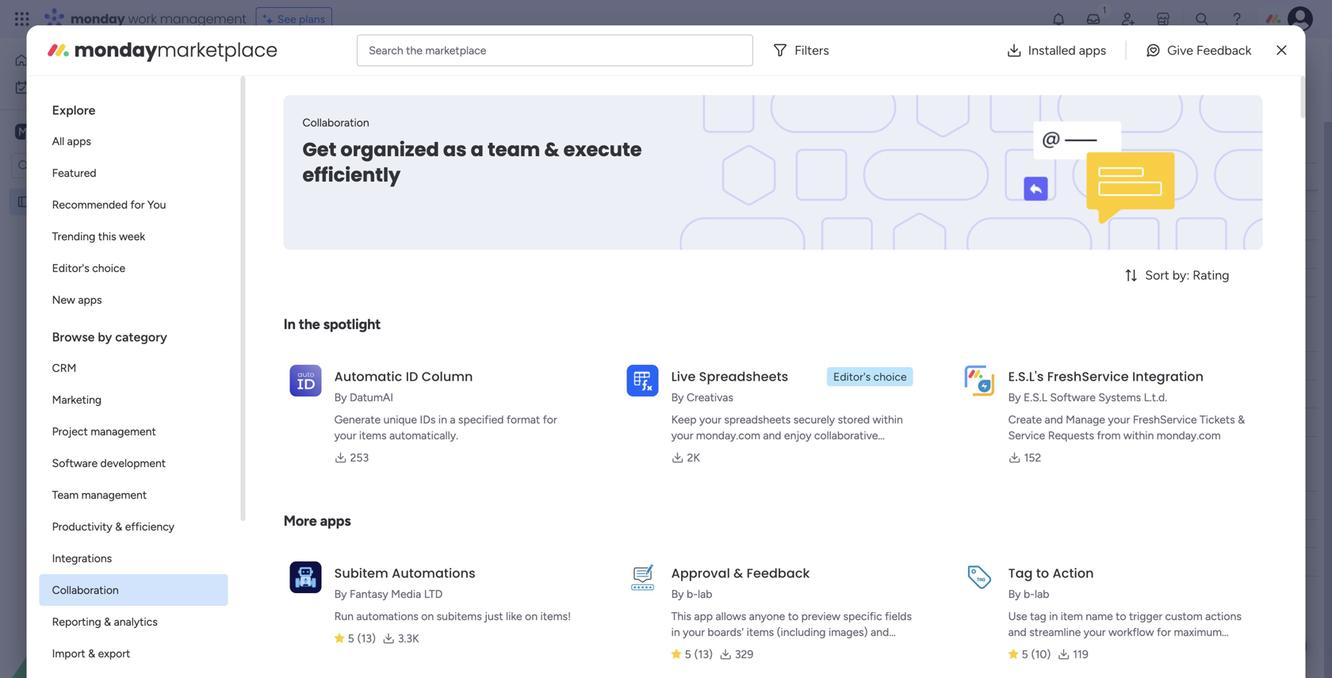 Task type: describe. For each thing, give the bounding box(es) containing it.
automatic
[[334, 368, 403, 386]]

streamline
[[1030, 625, 1081, 639]]

Completed field
[[269, 325, 359, 346]]

subitem
[[334, 564, 389, 582]]

action
[[1053, 564, 1094, 582]]

Search in workspace field
[[33, 157, 132, 175]]

b- for tag
[[1024, 587, 1035, 601]]

to inside the tag to action by b-lab
[[1037, 564, 1050, 582]]

explore heading
[[39, 89, 228, 125]]

efficiency
[[125, 520, 174, 533]]

management inside field
[[313, 52, 440, 78]]

home
[[35, 54, 65, 67]]

task for to-do
[[377, 170, 399, 184]]

from
[[1097, 429, 1121, 442]]

app logo image for approval & feedback
[[627, 561, 659, 593]]

crm option
[[39, 352, 228, 384]]

format
[[507, 413, 540, 426]]

5 for subitem
[[348, 632, 354, 645]]

your inside use tag in item name to trigger custom actions and streamline your workflow for maximum productivity
[[1084, 625, 1106, 639]]

trending
[[52, 230, 95, 243]]

images)
[[829, 625, 868, 639]]

column information image for due date
[[777, 360, 790, 372]]

column
[[422, 368, 473, 386]]

2 due from the top
[[721, 359, 741, 373]]

mar 9
[[731, 219, 757, 232]]

more
[[284, 512, 317, 529]]

management for team management
[[81, 488, 147, 502]]

create and manage your freshservice tickets & service requests from within monday.com
[[1009, 413, 1246, 442]]

task for completed
[[377, 359, 399, 372]]

spreadsheets
[[725, 413, 791, 426]]

choice inside option
[[92, 261, 125, 275]]

editor's inside option
[[52, 261, 89, 275]]

productivity & efficiency option
[[39, 511, 228, 543]]

new
[[294, 611, 315, 625]]

apps for installed apps
[[1079, 43, 1107, 58]]

give feedback button
[[1133, 35, 1265, 66]]

team
[[52, 488, 79, 502]]

service
[[1009, 429, 1046, 442]]

main table button
[[460, 51, 549, 76]]

your inside this app allows anyone to preview specific fields in your boards' items (including images) and make updates accordingly.
[[683, 625, 705, 639]]

in inside generate unique ids in a specified format for your items automatically.
[[439, 413, 447, 426]]

/
[[1250, 57, 1255, 70]]

invite members image
[[1121, 11, 1137, 27]]

mar for mar 8
[[730, 191, 748, 203]]

& for analytics
[[104, 615, 111, 629]]

freshservice inside e.s.l's freshservice integration by e.s.l software systems l.t.d.
[[1048, 368, 1129, 386]]

collaboration for collaboration get organized as a team & execute efficiently
[[303, 116, 369, 129]]

trending this week option
[[39, 221, 228, 252]]

main for main workspace
[[36, 124, 64, 139]]

help image
[[1230, 11, 1245, 27]]

like
[[506, 610, 522, 623]]

a for as
[[471, 136, 484, 163]]

new task button
[[240, 93, 299, 118]]

add view image
[[559, 58, 565, 69]]

in
[[284, 316, 296, 333]]

recommended for you
[[52, 198, 166, 211]]

lottie animation element
[[0, 518, 202, 678]]

efficiently
[[303, 162, 401, 188]]

software inside e.s.l's freshservice integration by e.s.l software systems l.t.d.
[[1051, 391, 1096, 404]]

run
[[334, 610, 354, 623]]

your down creativas at the bottom right of page
[[700, 413, 722, 426]]

get
[[303, 136, 337, 163]]

crm
[[52, 361, 76, 375]]

the for search
[[406, 44, 423, 57]]

search the marketplace
[[369, 44, 487, 57]]

datumai
[[350, 391, 393, 404]]

feedback inside approval & feedback by b-lab
[[747, 564, 810, 582]]

update feed image
[[1086, 11, 1102, 27]]

this
[[672, 610, 692, 623]]

for inside use tag in item name to trigger custom actions and streamline your workflow for maximum productivity
[[1157, 625, 1172, 639]]

date for 1st the due date field from the top
[[744, 170, 766, 183]]

notifications image
[[1051, 11, 1067, 27]]

reporting & analytics option
[[39, 606, 228, 638]]

monday.com inside create and manage your freshservice tickets & service requests from within monday.com
[[1157, 429, 1221, 442]]

home link
[[10, 48, 193, 73]]

automations
[[357, 610, 419, 623]]

approval & feedback by b-lab
[[672, 564, 810, 601]]

b- for approval
[[687, 587, 698, 601]]

app logo image for tag to action
[[964, 561, 996, 593]]

app logo image left live
[[627, 365, 659, 396]]

productivity
[[1009, 641, 1069, 655]]

freshservice inside create and manage your freshservice tickets & service requests from within monday.com
[[1133, 413, 1197, 426]]

in inside this app allows anyone to preview specific fields in your boards' items (including images) and make updates accordingly.
[[672, 625, 680, 639]]

organized
[[341, 136, 439, 163]]

tag
[[1031, 610, 1047, 623]]

by for tag to action
[[1009, 587, 1021, 601]]

project management
[[52, 425, 156, 438]]

lottie animation image
[[0, 518, 202, 678]]

lab for approval
[[698, 587, 713, 601]]

export
[[98, 647, 130, 660]]

1 image
[[1098, 1, 1112, 19]]

trigger
[[1130, 610, 1163, 623]]

to-do
[[273, 136, 318, 157]]

the for in
[[299, 316, 320, 333]]

just
[[485, 610, 503, 623]]

integrations option
[[39, 543, 228, 574]]

l.t.d.
[[1144, 391, 1168, 404]]

import & export option
[[39, 638, 228, 669]]

run automations on subitems just like on items!
[[334, 610, 571, 623]]

keep your spreadsheets securely stored within your monday.com and enjoy collaborative editing!
[[672, 413, 903, 458]]

workspace selection element
[[15, 122, 132, 143]]

item
[[1061, 610, 1083, 623]]

home option
[[10, 48, 193, 73]]

0 horizontal spatial marketplace
[[157, 37, 278, 63]]

items inside this app allows anyone to preview specific fields in your boards' items (including images) and make updates accordingly.
[[747, 625, 774, 639]]

custom
[[1166, 610, 1203, 623]]

main table
[[485, 57, 537, 70]]

reporting
[[52, 615, 101, 629]]

3.3k
[[398, 632, 419, 645]]

in inside use tag in item name to trigger custom actions and streamline your workflow for maximum productivity
[[1050, 610, 1058, 623]]

subitem automations by fantasy media ltd
[[334, 564, 476, 601]]

this app allows anyone to preview specific fields in your boards' items (including images) and make updates accordingly.
[[672, 610, 912, 655]]

systems
[[1099, 391, 1142, 404]]

monday marketplace image
[[46, 38, 71, 63]]

due date for 1st the due date field from the top
[[721, 170, 766, 183]]

maximum
[[1174, 625, 1222, 639]]

live
[[672, 368, 696, 386]]

ltd
[[424, 587, 443, 601]]

banner logo image
[[955, 95, 1244, 250]]

approval
[[672, 564, 730, 582]]

2 due date field from the top
[[717, 357, 770, 375]]

monday for monday work management
[[71, 10, 125, 28]]

by:
[[1173, 268, 1190, 283]]

2 on from the left
[[525, 610, 538, 623]]

feedback inside give feedback button
[[1197, 43, 1252, 58]]

give
[[1168, 43, 1194, 58]]

plans
[[299, 12, 325, 26]]

by for e.s.l's freshservice integration
[[1009, 391, 1021, 404]]

5 (13) for feedback
[[685, 648, 713, 661]]

app
[[694, 610, 713, 623]]

spotlight
[[323, 316, 381, 333]]

new for new task
[[247, 99, 270, 112]]

filters button
[[766, 35, 842, 66]]

1 vertical spatial editor's choice
[[834, 370, 907, 384]]

e.s.l's
[[1009, 368, 1044, 386]]

requests
[[1048, 429, 1095, 442]]

& for efficiency
[[115, 520, 122, 533]]

generate
[[334, 413, 381, 426]]

actions
[[1206, 610, 1242, 623]]

tag
[[1009, 564, 1033, 582]]

this
[[98, 230, 116, 243]]

apps for more apps
[[320, 512, 351, 529]]

collaborative
[[815, 429, 878, 442]]

to inside use tag in item name to trigger custom actions and streamline your workflow for maximum productivity
[[1116, 610, 1127, 623]]

dapulse x slim image
[[1277, 41, 1287, 60]]

gary orlando image
[[1288, 6, 1314, 32]]

9
[[751, 219, 757, 232]]

editor's choice inside option
[[52, 261, 125, 275]]

software development
[[52, 457, 166, 470]]

& inside collaboration get organized as a team & execute efficiently
[[545, 136, 560, 163]]

filters
[[795, 43, 830, 58]]

automatic id column by datumai
[[334, 368, 473, 404]]

mar 8
[[730, 191, 757, 203]]

app logo image for subitem automations
[[290, 561, 322, 593]]

monday.com inside keep your spreadsheets securely stored within your monday.com and enjoy collaborative editing!
[[696, 429, 761, 442]]

new task
[[247, 99, 293, 112]]

project management list box
[[0, 185, 202, 430]]

(including
[[777, 625, 826, 639]]

5 (13) for by
[[348, 632, 376, 645]]

(13) for feedback
[[695, 648, 713, 661]]

monday for monday marketplace
[[74, 37, 157, 63]]

list box containing explore
[[39, 89, 228, 678]]

& for feedback
[[734, 564, 744, 582]]

search
[[369, 44, 404, 57]]

invite / 1 button
[[1191, 51, 1269, 76]]

1 due from the top
[[721, 170, 741, 183]]

and inside use tag in item name to trigger custom actions and streamline your workflow for maximum productivity
[[1009, 625, 1027, 639]]

accordingly.
[[744, 641, 804, 655]]

project inside option
[[52, 425, 88, 438]]

m
[[18, 125, 28, 138]]

and inside keep your spreadsheets securely stored within your monday.com and enjoy collaborative editing!
[[763, 429, 782, 442]]



Task type: locate. For each thing, give the bounding box(es) containing it.
a right the ids
[[450, 413, 456, 426]]

1 vertical spatial choice
[[874, 370, 907, 384]]

5 down run at the left
[[348, 632, 354, 645]]

new left task
[[247, 99, 270, 112]]

To-Do field
[[269, 136, 322, 157]]

1 vertical spatial software
[[52, 457, 98, 470]]

1 vertical spatial project
[[37, 195, 73, 209]]

main inside workspace selection element
[[36, 124, 64, 139]]

work
[[128, 10, 157, 28]]

list box
[[39, 89, 228, 678]]

Status field
[[615, 357, 655, 375]]

& right team
[[545, 136, 560, 163]]

2 task from the top
[[377, 359, 399, 372]]

project management inside field
[[245, 52, 440, 78]]

more apps
[[284, 512, 351, 529]]

table
[[511, 57, 537, 70]]

2 column information image from the left
[[777, 360, 790, 372]]

lab
[[698, 587, 713, 601], [1035, 587, 1050, 601]]

by inside automatic id column by datumai
[[334, 391, 347, 404]]

search everything image
[[1195, 11, 1210, 27]]

mar left 8
[[730, 191, 748, 203]]

by inside subitem automations by fantasy media ltd
[[334, 587, 347, 601]]

for down trigger
[[1157, 625, 1172, 639]]

2 vertical spatial for
[[1157, 625, 1172, 639]]

invite / 1
[[1220, 57, 1262, 70]]

the
[[406, 44, 423, 57], [299, 316, 320, 333]]

project management
[[245, 52, 440, 78], [37, 195, 141, 209]]

category
[[115, 330, 167, 345]]

app logo image
[[290, 365, 322, 396], [627, 365, 659, 396], [964, 365, 996, 396], [290, 561, 322, 593], [627, 561, 659, 593], [964, 561, 996, 593]]

2 horizontal spatial to
[[1116, 610, 1127, 623]]

management inside 'list box'
[[76, 195, 141, 209]]

0 horizontal spatial column information image
[[667, 360, 680, 372]]

1 horizontal spatial (13)
[[695, 648, 713, 661]]

column information image for status
[[667, 360, 680, 372]]

1 vertical spatial collaboration
[[52, 583, 119, 597]]

(13) for by
[[357, 632, 376, 645]]

date for 2nd the due date field from the top of the page
[[744, 359, 766, 373]]

stored
[[838, 413, 870, 426]]

0 horizontal spatial within
[[873, 413, 903, 426]]

0 vertical spatial items
[[359, 429, 387, 442]]

0 vertical spatial due date field
[[717, 168, 770, 185]]

Search field
[[353, 94, 401, 117]]

0 vertical spatial a
[[471, 136, 484, 163]]

1 horizontal spatial b-
[[1024, 587, 1035, 601]]

0 horizontal spatial b-
[[687, 587, 698, 601]]

marketing option
[[39, 384, 228, 416]]

completed
[[273, 325, 355, 345]]

& inside option
[[104, 615, 111, 629]]

1 horizontal spatial within
[[1124, 429, 1154, 442]]

task left id
[[377, 359, 399, 372]]

within
[[873, 413, 903, 426], [1124, 429, 1154, 442]]

specific
[[844, 610, 883, 623]]

for
[[130, 198, 145, 211], [543, 413, 557, 426], [1157, 625, 1172, 639]]

spreadsheets
[[699, 368, 789, 386]]

date up spreadsheets
[[744, 359, 766, 373]]

software inside 'option'
[[52, 457, 98, 470]]

2 horizontal spatial in
[[1050, 610, 1058, 623]]

0 vertical spatial 5 (13)
[[348, 632, 376, 645]]

1 vertical spatial task
[[377, 359, 399, 372]]

apps for all apps
[[67, 134, 91, 148]]

0 horizontal spatial main
[[36, 124, 64, 139]]

1 horizontal spatial management
[[313, 52, 440, 78]]

app logo image down completed field
[[290, 365, 322, 396]]

freshservice
[[1048, 368, 1129, 386], [1133, 413, 1197, 426]]

editor's down trending
[[52, 261, 89, 275]]

management
[[160, 10, 246, 28], [91, 425, 156, 438], [81, 488, 147, 502]]

1 horizontal spatial editor's
[[834, 370, 871, 384]]

& inside create and manage your freshservice tickets & service requests from within monday.com
[[1238, 413, 1246, 426]]

date up 8
[[744, 170, 766, 183]]

by
[[98, 330, 112, 345]]

by up run at the left
[[334, 587, 347, 601]]

specified
[[458, 413, 504, 426]]

browse by category heading
[[39, 316, 228, 352]]

management inside option
[[91, 425, 156, 438]]

items!
[[541, 610, 571, 623]]

all
[[52, 134, 64, 148]]

b- down tag at the right of page
[[1024, 587, 1035, 601]]

0 vertical spatial freshservice
[[1048, 368, 1129, 386]]

boards'
[[708, 625, 744, 639]]

within right from
[[1124, 429, 1154, 442]]

1 vertical spatial management
[[76, 195, 141, 209]]

and inside this app allows anyone to preview specific fields in your boards' items (including images) and make updates accordingly.
[[871, 625, 889, 639]]

monday up home link
[[71, 10, 125, 28]]

1 horizontal spatial main
[[485, 57, 509, 70]]

marketplace left table
[[425, 44, 487, 57]]

project management down featured
[[37, 195, 141, 209]]

import
[[52, 647, 85, 660]]

to right tag at the right of page
[[1037, 564, 1050, 582]]

1 due date from the top
[[721, 170, 766, 183]]

0 horizontal spatial editor's choice
[[52, 261, 125, 275]]

and down spreadsheets
[[763, 429, 782, 442]]

& left efficiency
[[115, 520, 122, 533]]

for left the you
[[130, 198, 145, 211]]

0 vertical spatial due
[[721, 170, 741, 183]]

0 horizontal spatial project management
[[37, 195, 141, 209]]

1 vertical spatial 5 (13)
[[685, 648, 713, 661]]

a
[[471, 136, 484, 163], [450, 413, 456, 426]]

execute
[[564, 136, 642, 163]]

in the spotlight
[[284, 316, 381, 333]]

1 vertical spatial due
[[721, 359, 741, 373]]

1 horizontal spatial in
[[672, 625, 680, 639]]

to-
[[273, 136, 299, 157]]

main left table
[[485, 57, 509, 70]]

task
[[273, 99, 293, 112]]

team management option
[[39, 479, 228, 511]]

1 vertical spatial a
[[450, 413, 456, 426]]

329
[[735, 648, 754, 661]]

1 horizontal spatial 5
[[685, 648, 691, 661]]

5 for approval
[[685, 648, 691, 661]]

5 left (10)
[[1022, 648, 1029, 661]]

0 horizontal spatial 5
[[348, 632, 354, 645]]

e.s.l's freshservice integration by e.s.l software systems l.t.d.
[[1009, 368, 1204, 404]]

b-
[[687, 587, 698, 601], [1024, 587, 1035, 601]]

manage
[[1066, 413, 1106, 426]]

Project Management field
[[241, 52, 444, 79]]

0 vertical spatial software
[[1051, 391, 1096, 404]]

editor's choice option
[[39, 252, 228, 284]]

items inside generate unique ids in a specified format for your items automatically.
[[359, 429, 387, 442]]

column information image
[[667, 360, 680, 372], [777, 360, 790, 372]]

project management inside 'list box'
[[37, 195, 141, 209]]

a right as
[[471, 136, 484, 163]]

1 on from the left
[[421, 610, 434, 623]]

0 horizontal spatial for
[[130, 198, 145, 211]]

preview
[[802, 610, 841, 623]]

all apps
[[52, 134, 91, 148]]

project inside 'list box'
[[37, 195, 73, 209]]

on down ltd at the bottom left
[[421, 610, 434, 623]]

new apps option
[[39, 284, 228, 316]]

b- inside approval & feedback by b-lab
[[687, 587, 698, 601]]

group
[[318, 611, 348, 625]]

0 vertical spatial for
[[130, 198, 145, 211]]

1 vertical spatial editor's
[[834, 370, 871, 384]]

1 vertical spatial monday
[[74, 37, 157, 63]]

your
[[700, 413, 722, 426], [1108, 413, 1131, 426], [334, 429, 357, 442], [672, 429, 694, 442], [683, 625, 705, 639], [1084, 625, 1106, 639]]

0 horizontal spatial 5 (13)
[[348, 632, 376, 645]]

2 monday.com from the left
[[1157, 429, 1221, 442]]

& left export at the left of the page
[[88, 647, 95, 660]]

1 horizontal spatial marketplace
[[425, 44, 487, 57]]

1 column information image from the left
[[667, 360, 680, 372]]

apps
[[1079, 43, 1107, 58], [67, 134, 91, 148], [78, 293, 102, 307], [320, 512, 351, 529]]

1 horizontal spatial items
[[747, 625, 774, 639]]

5 left updates
[[685, 648, 691, 661]]

make
[[672, 641, 698, 655]]

by inside approval & feedback by b-lab
[[672, 587, 684, 601]]

0 vertical spatial in
[[439, 413, 447, 426]]

management up development
[[91, 425, 156, 438]]

1 vertical spatial new
[[52, 293, 75, 307]]

1 vertical spatial due date
[[721, 359, 766, 373]]

1 vertical spatial main
[[36, 124, 64, 139]]

use tag in item name to trigger custom actions and streamline your workflow for maximum productivity
[[1009, 610, 1242, 655]]

to up (including
[[788, 610, 799, 623]]

& right approval
[[734, 564, 744, 582]]

lab for tag
[[1035, 587, 1050, 601]]

by left e.s.l
[[1009, 391, 1021, 404]]

1 horizontal spatial monday.com
[[1157, 429, 1221, 442]]

by inside the tag to action by b-lab
[[1009, 587, 1021, 601]]

0 horizontal spatial the
[[299, 316, 320, 333]]

apps right more
[[320, 512, 351, 529]]

0 vertical spatial feedback
[[1197, 43, 1252, 58]]

b- inside the tag to action by b-lab
[[1024, 587, 1035, 601]]

management for project management
[[91, 425, 156, 438]]

for inside generate unique ids in a specified format for your items automatically.
[[543, 413, 557, 426]]

your down name
[[1084, 625, 1106, 639]]

1 horizontal spatial the
[[406, 44, 423, 57]]

freshservice down l.t.d.
[[1133, 413, 1197, 426]]

0 vertical spatial project management
[[245, 52, 440, 78]]

all apps option
[[39, 125, 228, 157]]

0 vertical spatial management
[[313, 52, 440, 78]]

editor's choice down trending this week
[[52, 261, 125, 275]]

b- down approval
[[687, 587, 698, 601]]

monday.com down tickets
[[1157, 429, 1221, 442]]

see plans button
[[256, 7, 332, 31]]

1
[[1257, 57, 1262, 70]]

due date up creativas at the bottom right of page
[[721, 359, 766, 373]]

editor's up stored
[[834, 370, 871, 384]]

your up from
[[1108, 413, 1131, 426]]

import & export
[[52, 647, 130, 660]]

1 vertical spatial the
[[299, 316, 320, 333]]

a inside generate unique ids in a specified format for your items automatically.
[[450, 413, 456, 426]]

1 horizontal spatial lab
[[1035, 587, 1050, 601]]

recommended for you option
[[39, 189, 228, 221]]

0 vertical spatial main
[[485, 57, 509, 70]]

1 due date field from the top
[[717, 168, 770, 185]]

your up make
[[683, 625, 705, 639]]

0 vertical spatial date
[[744, 170, 766, 183]]

the right in
[[299, 316, 320, 333]]

1 b- from the left
[[687, 587, 698, 601]]

apps for new apps
[[78, 293, 102, 307]]

1 horizontal spatial a
[[471, 136, 484, 163]]

monday down "work"
[[74, 37, 157, 63]]

in
[[439, 413, 447, 426], [1050, 610, 1058, 623], [672, 625, 680, 639]]

2 vertical spatial project
[[52, 425, 88, 438]]

0 vertical spatial editor's choice
[[52, 261, 125, 275]]

week
[[119, 230, 145, 243]]

2 date from the top
[[744, 359, 766, 373]]

due date up mar 8
[[721, 170, 766, 183]]

tickets
[[1200, 413, 1236, 426]]

collaboration option
[[39, 574, 228, 606]]

to up workflow
[[1116, 610, 1127, 623]]

choice down this
[[92, 261, 125, 275]]

2 lab from the left
[[1035, 587, 1050, 601]]

0 horizontal spatial lab
[[698, 587, 713, 601]]

0 horizontal spatial items
[[359, 429, 387, 442]]

253
[[350, 451, 369, 464]]

items down anyone
[[747, 625, 774, 639]]

featured option
[[39, 157, 228, 189]]

1 vertical spatial due date field
[[717, 357, 770, 375]]

to inside this app allows anyone to preview specific fields in your boards' items (including images) and make updates accordingly.
[[788, 610, 799, 623]]

2 horizontal spatial for
[[1157, 625, 1172, 639]]

collaboration up get
[[303, 116, 369, 129]]

0 horizontal spatial collaboration
[[52, 583, 119, 597]]

public board image
[[17, 194, 32, 209]]

installed
[[1029, 43, 1076, 58]]

152
[[1025, 451, 1042, 464]]

workflow
[[1109, 625, 1155, 639]]

due up creativas at the bottom right of page
[[721, 359, 741, 373]]

by down live
[[672, 391, 684, 404]]

Due date field
[[717, 168, 770, 185], [717, 357, 770, 375]]

e.s.l
[[1024, 391, 1048, 404]]

the right search
[[406, 44, 423, 57]]

workspace image
[[15, 123, 31, 140]]

a inside collaboration get organized as a team & execute efficiently
[[471, 136, 484, 163]]

choice up collaborative on the right bottom
[[874, 370, 907, 384]]

1 horizontal spatial project management
[[245, 52, 440, 78]]

5 (13) down boards'
[[685, 648, 713, 661]]

mar for mar 9
[[731, 219, 748, 232]]

project management up search field
[[245, 52, 440, 78]]

1 task from the top
[[377, 170, 399, 184]]

& right tickets
[[1238, 413, 1246, 426]]

& for export
[[88, 647, 95, 660]]

5 (10)
[[1022, 648, 1051, 661]]

live spreadsheets
[[672, 368, 789, 386]]

main for main table
[[485, 57, 509, 70]]

0 vertical spatial within
[[873, 413, 903, 426]]

5
[[348, 632, 354, 645], [685, 648, 691, 661], [1022, 648, 1029, 661]]

in right tag
[[1050, 610, 1058, 623]]

option
[[0, 188, 202, 191]]

2 due date from the top
[[721, 359, 766, 373]]

for right format
[[543, 413, 557, 426]]

1 horizontal spatial 5 (13)
[[685, 648, 713, 661]]

0 vertical spatial new
[[247, 99, 270, 112]]

1 vertical spatial mar
[[731, 219, 748, 232]]

monday marketplace image
[[1156, 11, 1172, 27]]

your inside generate unique ids in a specified format for your items automatically.
[[334, 429, 357, 442]]

give feedback link
[[1133, 35, 1265, 66]]

recommended
[[52, 198, 128, 211]]

id
[[406, 368, 418, 386]]

fantasy
[[350, 587, 388, 601]]

rating
[[1193, 268, 1230, 283]]

your down keep
[[672, 429, 694, 442]]

your inside create and manage your freshservice tickets & service requests from within monday.com
[[1108, 413, 1131, 426]]

enjoy
[[784, 429, 812, 442]]

1 vertical spatial feedback
[[747, 564, 810, 582]]

1 horizontal spatial new
[[247, 99, 270, 112]]

and inside create and manage your freshservice tickets & service requests from within monday.com
[[1045, 413, 1064, 426]]

due up mar 8
[[721, 170, 741, 183]]

project
[[245, 52, 308, 78], [37, 195, 73, 209], [52, 425, 88, 438]]

keep
[[672, 413, 697, 426]]

and down use
[[1009, 625, 1027, 639]]

management up productivity & efficiency
[[81, 488, 147, 502]]

software up manage
[[1051, 391, 1096, 404]]

editor's choice up stored
[[834, 370, 907, 384]]

0 horizontal spatial to
[[788, 610, 799, 623]]

items down "generate"
[[359, 429, 387, 442]]

editor's
[[52, 261, 89, 275], [834, 370, 871, 384]]

1 vertical spatial (13)
[[695, 648, 713, 661]]

2 vertical spatial management
[[81, 488, 147, 502]]

lab inside approval & feedback by b-lab
[[698, 587, 713, 601]]

column information image right status
[[667, 360, 680, 372]]

new inside option
[[52, 293, 75, 307]]

apps right all
[[67, 134, 91, 148]]

mar left 9
[[731, 219, 748, 232]]

by
[[334, 391, 347, 404], [672, 391, 684, 404], [1009, 391, 1021, 404], [334, 587, 347, 601], [672, 587, 684, 601], [1009, 587, 1021, 601]]

lab up tag
[[1035, 587, 1050, 601]]

0 horizontal spatial freshservice
[[1048, 368, 1129, 386]]

apps up by
[[78, 293, 102, 307]]

by down tag at the right of page
[[1009, 587, 1021, 601]]

project inside field
[[245, 52, 308, 78]]

due date field up creativas at the bottom right of page
[[717, 357, 770, 375]]

marketplace down the monday work management
[[157, 37, 278, 63]]

0 vertical spatial due date
[[721, 170, 766, 183]]

project right public board icon
[[37, 195, 73, 209]]

app logo image for automatic id column
[[290, 365, 322, 396]]

1 vertical spatial within
[[1124, 429, 1154, 442]]

by inside e.s.l's freshservice integration by e.s.l software systems l.t.d.
[[1009, 391, 1021, 404]]

1 horizontal spatial choice
[[874, 370, 907, 384]]

0 vertical spatial choice
[[92, 261, 125, 275]]

securely
[[794, 413, 835, 426]]

new for new apps
[[52, 293, 75, 307]]

items
[[359, 429, 387, 442], [747, 625, 774, 639]]

new up browse
[[52, 293, 75, 307]]

1 lab from the left
[[698, 587, 713, 601]]

5 for tag
[[1022, 648, 1029, 661]]

1 horizontal spatial feedback
[[1197, 43, 1252, 58]]

0 horizontal spatial feedback
[[747, 564, 810, 582]]

freshservice up systems
[[1048, 368, 1129, 386]]

collaboration
[[303, 116, 369, 129], [52, 583, 119, 597]]

to
[[1037, 564, 1050, 582], [788, 610, 799, 623], [1116, 610, 1127, 623]]

creativas
[[687, 391, 734, 404]]

app logo image up new
[[290, 561, 322, 593]]

column information image up spreadsheets
[[777, 360, 790, 372]]

1 horizontal spatial for
[[543, 413, 557, 426]]

project management option
[[39, 416, 228, 447]]

new
[[247, 99, 270, 112], [52, 293, 75, 307]]

0 vertical spatial mar
[[730, 191, 748, 203]]

within inside create and manage your freshservice tickets & service requests from within monday.com
[[1124, 429, 1154, 442]]

0 vertical spatial management
[[160, 10, 246, 28]]

invite
[[1220, 57, 1248, 70]]

browse by category
[[52, 330, 167, 345]]

use
[[1009, 610, 1028, 623]]

management up this
[[76, 195, 141, 209]]

main inside button
[[485, 57, 509, 70]]

within inside keep your spreadsheets securely stored within your monday.com and enjoy collaborative editing!
[[873, 413, 903, 426]]

collaboration inside option
[[52, 583, 119, 597]]

2 vertical spatial in
[[672, 625, 680, 639]]

project down marketing
[[52, 425, 88, 438]]

app logo image for e.s.l's freshservice integration
[[964, 365, 996, 396]]

apps inside "button"
[[1079, 43, 1107, 58]]

0 horizontal spatial in
[[439, 413, 447, 426]]

1 vertical spatial for
[[543, 413, 557, 426]]

5 (13) down run at the left
[[348, 632, 376, 645]]

by for automatic id column
[[334, 391, 347, 404]]

app logo image left tag at the right of page
[[964, 561, 996, 593]]

1 horizontal spatial freshservice
[[1133, 413, 1197, 426]]

(13) down automations
[[357, 632, 376, 645]]

1 monday.com from the left
[[696, 429, 761, 442]]

1 date from the top
[[744, 170, 766, 183]]

collaboration for collaboration
[[52, 583, 119, 597]]

due date
[[721, 170, 766, 183], [721, 359, 766, 373]]

& left analytics
[[104, 615, 111, 629]]

0 horizontal spatial (13)
[[357, 632, 376, 645]]

in right the ids
[[439, 413, 447, 426]]

0 vertical spatial (13)
[[357, 632, 376, 645]]

management up search field
[[313, 52, 440, 78]]

1 vertical spatial items
[[747, 625, 774, 639]]

and down the specific
[[871, 625, 889, 639]]

monday.com down spreadsheets
[[696, 429, 761, 442]]

by up the this at the right bottom of the page
[[672, 587, 684, 601]]

(13) down boards'
[[695, 648, 713, 661]]

mar
[[730, 191, 748, 203], [731, 219, 748, 232]]

1 horizontal spatial collaboration
[[303, 116, 369, 129]]

lab inside the tag to action by b-lab
[[1035, 587, 1050, 601]]

on right like
[[525, 610, 538, 623]]

& inside approval & feedback by b-lab
[[734, 564, 744, 582]]

development
[[100, 457, 166, 470]]

main
[[485, 57, 509, 70], [36, 124, 64, 139]]

new inside button
[[247, 99, 270, 112]]

automatically.
[[389, 429, 458, 442]]

team management
[[52, 488, 147, 502]]

as
[[443, 136, 467, 163]]

in down the this at the right bottom of the page
[[672, 625, 680, 639]]

by for approval & feedback
[[672, 587, 684, 601]]

0 horizontal spatial editor's
[[52, 261, 89, 275]]

0 vertical spatial project
[[245, 52, 308, 78]]

generate unique ids in a specified format for your items automatically.
[[334, 413, 557, 442]]

1 horizontal spatial to
[[1037, 564, 1050, 582]]

0 horizontal spatial new
[[52, 293, 75, 307]]

1 horizontal spatial on
[[525, 610, 538, 623]]

due date field up mar 8
[[717, 168, 770, 185]]

a for in
[[450, 413, 456, 426]]

2 b- from the left
[[1024, 587, 1035, 601]]

due date for 2nd the due date field from the top of the page
[[721, 359, 766, 373]]

0 vertical spatial the
[[406, 44, 423, 57]]

for inside option
[[130, 198, 145, 211]]

software development option
[[39, 447, 228, 479]]

119
[[1073, 648, 1089, 661]]

lab down approval
[[698, 587, 713, 601]]

by up "generate"
[[334, 391, 347, 404]]

select product image
[[14, 11, 30, 27]]

management inside option
[[81, 488, 147, 502]]

your down "generate"
[[334, 429, 357, 442]]

(10)
[[1032, 648, 1051, 661]]

1 vertical spatial date
[[744, 359, 766, 373]]

task down 'organized'
[[377, 170, 399, 184]]

project up task
[[245, 52, 308, 78]]

apps down update feed image
[[1079, 43, 1107, 58]]

collaboration inside collaboration get organized as a team & execute efficiently
[[303, 116, 369, 129]]

browse
[[52, 330, 95, 345]]

2k
[[687, 451, 700, 464]]



Task type: vqa. For each thing, say whether or not it's contained in the screenshot.
show board description image
no



